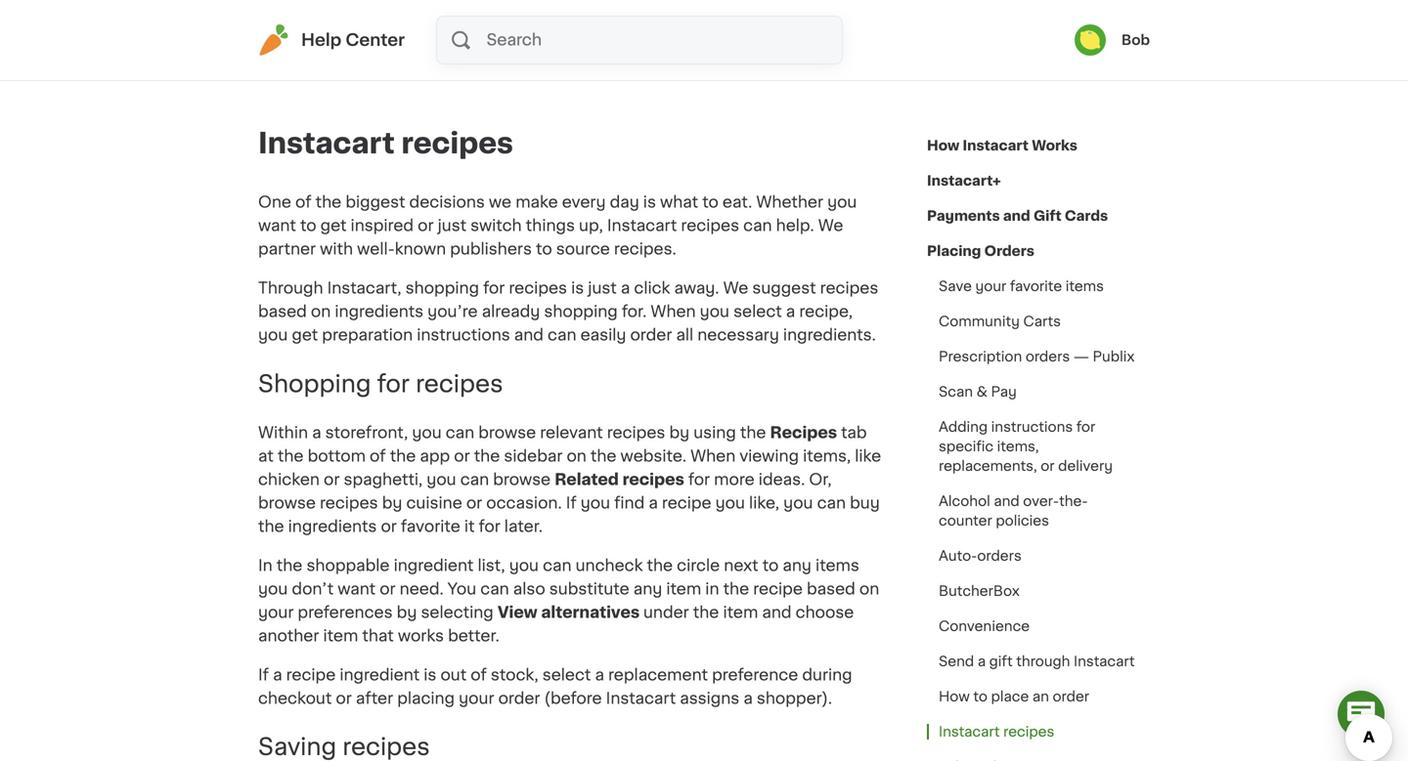 Task type: describe. For each thing, give the bounding box(es) containing it.
when inside tab at the bottom of the app or the sidebar on the website. when viewing items, like chicken or spaghetti, you can browse
[[690, 449, 736, 464]]

send a gift through instacart link
[[927, 644, 1147, 680]]

recipes up decisions
[[401, 130, 513, 157]]

a up (before
[[595, 668, 604, 683]]

placing orders
[[927, 244, 1034, 258]]

items inside in the shoppable ingredient list, you can uncheck the circle next to any items you don't want or need. you can also substitute any item in the recipe based on your preferences by selecting
[[816, 558, 859, 574]]

on inside 'through instacart, shopping for recipes is just a click away. we suggest recipes based on ingredients you're already shopping for. when you select a recipe, you get preparation instructions and can easily order all necessary ingredients.'
[[311, 304, 331, 320]]

circle
[[677, 558, 720, 574]]

instacart inside if a recipe ingredient is out of stock, select a replacement preference during checkout or after placing your order (before instacart assigns a shopper).
[[606, 691, 676, 707]]

known
[[395, 242, 446, 257]]

selecting
[[421, 605, 494, 621]]

recipes inside instacart recipes link
[[1003, 726, 1054, 739]]

the inside for more ideas. or, browse recipes by cuisine or occasion. if you find a recipe you like, you can buy the ingredients or favorite it for later.
[[258, 519, 284, 535]]

when inside 'through instacart, shopping for recipes is just a click away. we suggest recipes based on ingredients you're already shopping for. when you select a recipe, you get preparation instructions and can easily order all necessary ingredients.'
[[651, 304, 696, 320]]

inspired
[[351, 218, 414, 234]]

if inside for more ideas. or, browse recipes by cuisine or occasion. if you find a recipe you like, you can buy the ingredients or favorite it for later.
[[566, 496, 577, 511]]

is inside one of the biggest decisions we make every day is what to eat. whether you want to get inspired or just switch things up, instacart recipes can help. we partner with well-known publishers to source recipes.
[[643, 195, 656, 210]]

a up bottom
[[312, 425, 321, 441]]

saving
[[258, 736, 336, 759]]

instacart+ link
[[927, 163, 1001, 198]]

you're
[[427, 304, 478, 320]]

list,
[[478, 558, 505, 574]]

ingredients.
[[783, 328, 876, 343]]

ingredients inside 'through instacart, shopping for recipes is just a click away. we suggest recipes based on ingredients you're already shopping for. when you select a recipe, you get preparation instructions and can easily order all necessary ingredients.'
[[335, 304, 423, 320]]

website.
[[620, 449, 686, 464]]

replacements,
[[939, 460, 1037, 473]]

after
[[356, 691, 393, 707]]

can up also
[[543, 558, 572, 574]]

and inside payments and gift cards link
[[1003, 209, 1030, 223]]

necessary
[[697, 328, 779, 343]]

partner
[[258, 242, 316, 257]]

instacart inside one of the biggest decisions we make every day is what to eat. whether you want to get inspired or just switch things up, instacart recipes can help. we partner with well-known publishers to source recipes.
[[607, 218, 677, 234]]

1 vertical spatial any
[[633, 582, 662, 597]]

stock,
[[491, 668, 538, 683]]

occasion.
[[486, 496, 562, 511]]

user avatar image
[[1074, 24, 1106, 56]]

scan
[[939, 385, 973, 399]]

also
[[513, 582, 545, 597]]

find
[[614, 496, 645, 511]]

or down spaghetti,
[[381, 519, 397, 535]]

favorite inside for more ideas. or, browse recipes by cuisine or occasion. if you find a recipe you like, you can buy the ingredients or favorite it for later.
[[401, 519, 460, 535]]

1 vertical spatial instacart recipes
[[939, 726, 1054, 739]]

one of the biggest decisions we make every day is what to eat. whether you want to get inspired or just switch things up, instacart recipes can help. we partner with well-known publishers to source recipes.
[[258, 195, 857, 257]]

recipes up already
[[509, 281, 567, 296]]

recipes down website. on the bottom of the page
[[622, 472, 684, 488]]

to down 'things'
[[536, 242, 552, 257]]

preferences
[[298, 605, 393, 621]]

recipes down the after
[[342, 736, 430, 759]]

easily
[[580, 328, 626, 343]]

recipes
[[770, 425, 837, 441]]

relevant
[[540, 425, 603, 441]]

things
[[526, 218, 575, 234]]

recipes up website. on the bottom of the page
[[607, 425, 665, 441]]

or,
[[809, 472, 832, 488]]

payments
[[927, 209, 1000, 223]]

view
[[498, 605, 537, 621]]

convenience link
[[927, 609, 1041, 644]]

0 horizontal spatial shopping
[[405, 281, 479, 296]]

want inside one of the biggest decisions we make every day is what to eat. whether you want to get inspired or just switch things up, instacart recipes can help. we partner with well-known publishers to source recipes.
[[258, 218, 296, 234]]

adding
[[939, 420, 988, 434]]

works
[[398, 629, 444, 644]]

item inside in the shoppable ingredient list, you can uncheck the circle next to any items you don't want or need. you can also substitute any item in the recipe based on your preferences by selecting
[[666, 582, 701, 597]]

using
[[693, 425, 736, 441]]

recipe inside in the shoppable ingredient list, you can uncheck the circle next to any items you don't want or need. you can also substitute any item in the recipe based on your preferences by selecting
[[753, 582, 803, 597]]

up,
[[579, 218, 603, 234]]

instacart right through
[[1074, 655, 1135, 669]]

an
[[1032, 690, 1049, 704]]

for right it
[[479, 519, 500, 535]]

with
[[320, 242, 353, 257]]

orders for auto-
[[977, 550, 1022, 563]]

for.
[[622, 304, 647, 320]]

chicken
[[258, 472, 320, 488]]

0 vertical spatial your
[[975, 280, 1006, 293]]

delivery
[[1058, 460, 1113, 473]]

to left the eat.
[[702, 195, 719, 210]]

or inside one of the biggest decisions we make every day is what to eat. whether you want to get inspired or just switch things up, instacart recipes can help. we partner with well-known publishers to source recipes.
[[418, 218, 434, 234]]

or down bottom
[[324, 472, 340, 488]]

0 vertical spatial instacart recipes
[[258, 130, 513, 157]]

to inside in the shoppable ingredient list, you can uncheck the circle next to any items you don't want or need. you can also substitute any item in the recipe based on your preferences by selecting
[[762, 558, 779, 574]]

1 vertical spatial shopping
[[544, 304, 618, 320]]

you down through
[[258, 328, 288, 343]]

0 vertical spatial favorite
[[1010, 280, 1062, 293]]

can down list,
[[480, 582, 509, 597]]

or right app
[[454, 449, 470, 464]]

replacement
[[608, 668, 708, 683]]

you down in
[[258, 582, 288, 597]]

scan & pay link
[[927, 374, 1028, 410]]

based inside in the shoppable ingredient list, you can uncheck the circle next to any items you don't want or need. you can also substitute any item in the recipe based on your preferences by selecting
[[807, 582, 855, 597]]

like
[[855, 449, 881, 464]]

within a storefront, you can browse relevant recipes by using the recipes
[[258, 425, 837, 441]]

you down away.
[[700, 304, 729, 320]]

can inside 'through instacart, shopping for recipes is just a click away. we suggest recipes based on ingredients you're already shopping for. when you select a recipe, you get preparation instructions and can easily order all necessary ingredients.'
[[548, 328, 576, 343]]

in the shoppable ingredient list, you can uncheck the circle next to any items you don't want or need. you can also substitute any item in the recipe based on your preferences by selecting
[[258, 558, 879, 621]]

viewing
[[740, 449, 799, 464]]

your inside in the shoppable ingredient list, you can uncheck the circle next to any items you don't want or need. you can also substitute any item in the recipe based on your preferences by selecting
[[258, 605, 294, 621]]

publishers
[[450, 242, 532, 257]]

to left place
[[973, 690, 988, 704]]

you up app
[[412, 425, 442, 441]]

auto-
[[939, 550, 977, 563]]

0 vertical spatial items
[[1065, 280, 1104, 293]]

and inside under the item and choose another item that works better.
[[762, 605, 792, 621]]

for down preparation
[[377, 372, 410, 396]]

recipe inside for more ideas. or, browse recipes by cuisine or occasion. if you find a recipe you like, you can buy the ingredients or favorite it for later.
[[662, 496, 711, 511]]

shopper).
[[757, 691, 832, 707]]

within
[[258, 425, 308, 441]]

auto-orders link
[[927, 539, 1033, 574]]

every
[[562, 195, 606, 210]]

of inside if a recipe ingredient is out of stock, select a replacement preference during checkout or after placing your order (before instacart assigns a shopper).
[[471, 668, 487, 683]]

in
[[258, 558, 273, 574]]

gift
[[1033, 209, 1061, 223]]

that
[[362, 629, 394, 644]]

can inside for more ideas. or, browse recipes by cuisine or occasion. if you find a recipe you like, you can buy the ingredients or favorite it for later.
[[817, 496, 846, 511]]

instacart down place
[[939, 726, 1000, 739]]

substitute
[[549, 582, 629, 597]]

by inside for more ideas. or, browse recipes by cuisine or occasion. if you find a recipe you like, you can buy the ingredients or favorite it for later.
[[382, 496, 402, 511]]

buy
[[850, 496, 880, 511]]

a down preference
[[743, 691, 753, 707]]

tab at the bottom of the app or the sidebar on the website. when viewing items, like chicken or spaghetti, you can browse
[[258, 425, 881, 488]]

well-
[[357, 242, 395, 257]]

&
[[976, 385, 987, 399]]

(before
[[544, 691, 602, 707]]

recipes up recipe,
[[820, 281, 878, 296]]

2 vertical spatial item
[[323, 629, 358, 644]]

payments and gift cards
[[927, 209, 1108, 223]]

later.
[[504, 519, 543, 535]]

how instacart works
[[927, 139, 1077, 153]]

you down ideas.
[[783, 496, 813, 511]]

0 vertical spatial by
[[669, 425, 689, 441]]

for left more
[[688, 472, 710, 488]]

based inside 'through instacart, shopping for recipes is just a click away. we suggest recipes based on ingredients you're already shopping for. when you select a recipe, you get preparation instructions and can easily order all necessary ingredients.'
[[258, 304, 307, 320]]

and inside 'through instacart, shopping for recipes is just a click away. we suggest recipes based on ingredients you're already shopping for. when you select a recipe, you get preparation instructions and can easily order all necessary ingredients.'
[[514, 328, 544, 343]]

on inside in the shoppable ingredient list, you can uncheck the circle next to any items you don't want or need. you can also substitute any item in the recipe based on your preferences by selecting
[[859, 582, 879, 597]]

recipes inside for more ideas. or, browse recipes by cuisine or occasion. if you find a recipe you like, you can buy the ingredients or favorite it for later.
[[320, 496, 378, 511]]

recipe,
[[799, 304, 853, 320]]

2 horizontal spatial item
[[723, 605, 758, 621]]

community
[[939, 315, 1020, 329]]

select inside 'through instacart, shopping for recipes is just a click away. we suggest recipes based on ingredients you're already shopping for. when you select a recipe, you get preparation instructions and can easily order all necessary ingredients.'
[[733, 304, 782, 320]]

ingredient for list,
[[394, 558, 474, 574]]

items, inside adding instructions for specific items, replacements, or delivery
[[997, 440, 1039, 454]]

2 horizontal spatial order
[[1053, 690, 1089, 704]]

payments and gift cards link
[[927, 198, 1108, 234]]

source
[[556, 242, 610, 257]]

and inside alcohol and over-the- counter policies
[[994, 495, 1020, 508]]

app
[[420, 449, 450, 464]]

instacart recipes link
[[927, 715, 1066, 750]]

convenience
[[939, 620, 1030, 634]]

through
[[258, 281, 323, 296]]

send a gift through instacart
[[939, 655, 1135, 669]]

you down related
[[581, 496, 610, 511]]

the inside under the item and choose another item that works better.
[[693, 605, 719, 621]]



Task type: vqa. For each thing, say whether or not it's contained in the screenshot.
2 related to Corn Salad with Queso Fresco
no



Task type: locate. For each thing, give the bounding box(es) containing it.
2 vertical spatial by
[[397, 605, 417, 621]]

your down out
[[459, 691, 494, 707]]

0 horizontal spatial favorite
[[401, 519, 460, 535]]

when down using
[[690, 449, 736, 464]]

1 horizontal spatial instacart recipes
[[939, 726, 1054, 739]]

0 horizontal spatial of
[[295, 195, 312, 210]]

get up with
[[320, 218, 347, 234]]

or
[[418, 218, 434, 234], [454, 449, 470, 464], [1041, 460, 1055, 473], [324, 472, 340, 488], [466, 496, 482, 511], [381, 519, 397, 535], [380, 582, 396, 597], [336, 691, 352, 707]]

1 horizontal spatial shopping
[[544, 304, 618, 320]]

place
[[991, 690, 1029, 704]]

a down suggest
[[786, 304, 795, 320]]

item down next at bottom right
[[723, 605, 758, 621]]

0 vertical spatial on
[[311, 304, 331, 320]]

away.
[[674, 281, 719, 296]]

2 horizontal spatial your
[[975, 280, 1006, 293]]

orders up butcherbox link
[[977, 550, 1022, 563]]

of inside tab at the bottom of the app or the sidebar on the website. when viewing items, like chicken or spaghetti, you can browse
[[370, 449, 386, 464]]

like,
[[749, 496, 779, 511]]

saving recipes
[[258, 736, 430, 759]]

more
[[714, 472, 755, 488]]

orders
[[984, 244, 1034, 258]]

0 horizontal spatial on
[[311, 304, 331, 320]]

prescription
[[939, 350, 1022, 364]]

0 vertical spatial if
[[566, 496, 577, 511]]

1 vertical spatial just
[[588, 281, 617, 296]]

or up over-
[[1041, 460, 1055, 473]]

0 vertical spatial based
[[258, 304, 307, 320]]

under
[[643, 605, 689, 621]]

we
[[489, 195, 512, 210]]

can up app
[[446, 425, 474, 441]]

order right an
[[1053, 690, 1089, 704]]

if up checkout
[[258, 668, 269, 683]]

or up it
[[466, 496, 482, 511]]

select inside if a recipe ingredient is out of stock, select a replacement preference during checkout or after placing your order (before instacart assigns a shopper).
[[542, 668, 591, 683]]

1 horizontal spatial just
[[588, 281, 617, 296]]

adding instructions for specific items, replacements, or delivery
[[939, 420, 1113, 473]]

or inside adding instructions for specific items, replacements, or delivery
[[1041, 460, 1055, 473]]

just inside 'through instacart, shopping for recipes is just a click away. we suggest recipes based on ingredients you're already shopping for. when you select a recipe, you get preparation instructions and can easily order all necessary ingredients.'
[[588, 281, 617, 296]]

1 vertical spatial recipe
[[753, 582, 803, 597]]

0 vertical spatial we
[[818, 218, 843, 234]]

1 vertical spatial browse
[[493, 472, 551, 488]]

how up instacart+ link
[[927, 139, 959, 153]]

alternatives
[[541, 605, 640, 621]]

0 vertical spatial any
[[783, 558, 812, 574]]

we right help.
[[818, 218, 843, 234]]

switch
[[470, 218, 522, 234]]

a inside for more ideas. or, browse recipes by cuisine or occasion. if you find a recipe you like, you can buy the ingredients or favorite it for later.
[[649, 496, 658, 511]]

and
[[1003, 209, 1030, 223], [514, 328, 544, 343], [994, 495, 1020, 508], [762, 605, 792, 621]]

can inside one of the biggest decisions we make every day is what to eat. whether you want to get inspired or just switch things up, instacart recipes can help. we partner with well-known publishers to source recipes.
[[743, 218, 772, 234]]

you inside one of the biggest decisions we make every day is what to eat. whether you want to get inspired or just switch things up, instacart recipes can help. we partner with well-known publishers to source recipes.
[[827, 195, 857, 210]]

2 vertical spatial your
[[459, 691, 494, 707]]

uncheck
[[576, 558, 643, 574]]

can inside tab at the bottom of the app or the sidebar on the website. when viewing items, like chicken or spaghetti, you can browse
[[460, 472, 489, 488]]

ideas.
[[759, 472, 805, 488]]

prescription orders — publix link
[[927, 339, 1146, 374]]

ingredient up the after
[[340, 668, 420, 683]]

in
[[705, 582, 719, 597]]

butcherbox link
[[927, 574, 1031, 609]]

you up also
[[509, 558, 539, 574]]

you down app
[[427, 472, 456, 488]]

can down the eat.
[[743, 218, 772, 234]]

ingredient inside if a recipe ingredient is out of stock, select a replacement preference during checkout or after placing your order (before instacart assigns a shopper).
[[340, 668, 420, 683]]

want down one
[[258, 218, 296, 234]]

instructions down pay
[[991, 420, 1073, 434]]

how to place an order
[[939, 690, 1089, 704]]

cuisine
[[406, 496, 462, 511]]

recipe up checkout
[[286, 668, 336, 683]]

how for how to place an order
[[939, 690, 970, 704]]

want inside in the shoppable ingredient list, you can uncheck the circle next to any items you don't want or need. you can also substitute any item in the recipe based on your preferences by selecting
[[338, 582, 376, 597]]

instacart up instacart+ link
[[963, 139, 1029, 153]]

community carts
[[939, 315, 1061, 329]]

recipe down next at bottom right
[[753, 582, 803, 597]]

of up spaghetti,
[[370, 449, 386, 464]]

biggest
[[345, 195, 405, 210]]

0 vertical spatial shopping
[[405, 281, 479, 296]]

and up policies
[[994, 495, 1020, 508]]

1 horizontal spatial order
[[630, 328, 672, 343]]

community carts link
[[927, 304, 1073, 339]]

any up under
[[633, 582, 662, 597]]

1 horizontal spatial recipe
[[662, 496, 711, 511]]

instacart recipes down place
[[939, 726, 1054, 739]]

0 horizontal spatial get
[[292, 328, 318, 343]]

preparation
[[322, 328, 413, 343]]

view alternatives
[[498, 605, 643, 621]]

recipe inside if a recipe ingredient is out of stock, select a replacement preference during checkout or after placing your order (before instacart assigns a shopper).
[[286, 668, 336, 683]]

related
[[555, 472, 619, 488]]

0 vertical spatial when
[[651, 304, 696, 320]]

instructions down you're
[[417, 328, 510, 343]]

shopping for recipes
[[258, 372, 503, 396]]

items up choose
[[816, 558, 859, 574]]

click
[[634, 281, 670, 296]]

0 vertical spatial want
[[258, 218, 296, 234]]

0 horizontal spatial your
[[258, 605, 294, 621]]

you inside tab at the bottom of the app or the sidebar on the website. when viewing items, like chicken or spaghetti, you can browse
[[427, 472, 456, 488]]

help center link
[[258, 24, 405, 56]]

sidebar
[[504, 449, 563, 464]]

if inside if a recipe ingredient is out of stock, select a replacement preference during checkout or after placing your order (before instacart assigns a shopper).
[[258, 668, 269, 683]]

1 horizontal spatial if
[[566, 496, 577, 511]]

ingredient for is
[[340, 668, 420, 683]]

1 horizontal spatial favorite
[[1010, 280, 1062, 293]]

we inside 'through instacart, shopping for recipes is just a click away. we suggest recipes based on ingredients you're already shopping for. when you select a recipe, you get preparation instructions and can easily order all necessary ingredients.'
[[723, 281, 748, 296]]

recipes down you're
[[416, 372, 503, 396]]

0 vertical spatial is
[[643, 195, 656, 210]]

by inside in the shoppable ingredient list, you can uncheck the circle next to any items you don't want or need. you can also substitute any item in the recipe based on your preferences by selecting
[[397, 605, 417, 621]]

and left gift
[[1003, 209, 1030, 223]]

favorite
[[1010, 280, 1062, 293], [401, 519, 460, 535]]

you
[[448, 582, 476, 597]]

2 vertical spatial of
[[471, 668, 487, 683]]

0 horizontal spatial orders
[[977, 550, 1022, 563]]

1 horizontal spatial items,
[[997, 440, 1039, 454]]

1 vertical spatial item
[[723, 605, 758, 621]]

items
[[1065, 280, 1104, 293], [816, 558, 859, 574]]

1 horizontal spatial your
[[459, 691, 494, 707]]

browse inside tab at the bottom of the app or the sidebar on the website. when viewing items, like chicken or spaghetti, you can browse
[[493, 472, 551, 488]]

2 horizontal spatial recipe
[[753, 582, 803, 597]]

or inside if a recipe ingredient is out of stock, select a replacement preference during checkout or after placing your order (before instacart assigns a shopper).
[[336, 691, 352, 707]]

ingredients up preparation
[[335, 304, 423, 320]]

to right next at bottom right
[[762, 558, 779, 574]]

1 vertical spatial on
[[567, 449, 586, 464]]

0 vertical spatial of
[[295, 195, 312, 210]]

on inside tab at the bottom of the app or the sidebar on the website. when viewing items, like chicken or spaghetti, you can browse
[[567, 449, 586, 464]]

a left gift
[[978, 655, 986, 669]]

1 horizontal spatial select
[[733, 304, 782, 320]]

get inside 'through instacart, shopping for recipes is just a click away. we suggest recipes based on ingredients you're already shopping for. when you select a recipe, you get preparation instructions and can easily order all necessary ingredients.'
[[292, 328, 318, 343]]

0 horizontal spatial just
[[438, 218, 466, 234]]

through
[[1016, 655, 1070, 669]]

instacart+
[[927, 174, 1001, 188]]

1 vertical spatial items
[[816, 558, 859, 574]]

for inside 'through instacart, shopping for recipes is just a click away. we suggest recipes based on ingredients you're already shopping for. when you select a recipe, you get preparation instructions and can easily order all necessary ingredients.'
[[483, 281, 505, 296]]

0 horizontal spatial we
[[723, 281, 748, 296]]

ingredient up need.
[[394, 558, 474, 574]]

1 vertical spatial based
[[807, 582, 855, 597]]

items, up or,
[[803, 449, 851, 464]]

order down for. at the left top
[[630, 328, 672, 343]]

2 vertical spatial recipe
[[286, 668, 336, 683]]

already
[[482, 304, 540, 320]]

pay
[[991, 385, 1017, 399]]

recipe
[[662, 496, 711, 511], [753, 582, 803, 597], [286, 668, 336, 683]]

is down source
[[571, 281, 584, 296]]

1 vertical spatial if
[[258, 668, 269, 683]]

0 horizontal spatial is
[[424, 668, 436, 683]]

a up for. at the left top
[[621, 281, 630, 296]]

day
[[610, 195, 639, 210]]

works
[[1032, 139, 1077, 153]]

favorite down cuisine
[[401, 519, 460, 535]]

by down spaghetti,
[[382, 496, 402, 511]]

for
[[483, 281, 505, 296], [377, 372, 410, 396], [1076, 420, 1095, 434], [688, 472, 710, 488], [479, 519, 500, 535]]

just down decisions
[[438, 218, 466, 234]]

of right one
[[295, 195, 312, 210]]

or inside in the shoppable ingredient list, you can uncheck the circle next to any items you don't want or need. you can also substitute any item in the recipe based on your preferences by selecting
[[380, 582, 396, 597]]

1 vertical spatial your
[[258, 605, 294, 621]]

you down more
[[715, 496, 745, 511]]

favorite up carts
[[1010, 280, 1062, 293]]

ingredients inside for more ideas. or, browse recipes by cuisine or occasion. if you find a recipe you like, you can buy the ingredients or favorite it for later.
[[288, 519, 377, 535]]

items,
[[997, 440, 1039, 454], [803, 449, 851, 464]]

what
[[660, 195, 698, 210]]

instacart down replacement
[[606, 691, 676, 707]]

1 vertical spatial of
[[370, 449, 386, 464]]

order inside 'through instacart, shopping for recipes is just a click away. we suggest recipes based on ingredients you're already shopping for. when you select a recipe, you get preparation instructions and can easily order all necessary ingredients.'
[[630, 328, 672, 343]]

1 horizontal spatial we
[[818, 218, 843, 234]]

save
[[939, 280, 972, 293]]

save your favorite items link
[[927, 269, 1116, 304]]

one
[[258, 195, 291, 210]]

0 horizontal spatial items,
[[803, 449, 851, 464]]

0 horizontal spatial item
[[323, 629, 358, 644]]

any up choose
[[783, 558, 812, 574]]

instacart,
[[327, 281, 401, 296]]

0 vertical spatial orders
[[1026, 350, 1070, 364]]

don't
[[292, 582, 334, 597]]

items down cards
[[1065, 280, 1104, 293]]

if down related
[[566, 496, 577, 511]]

1 horizontal spatial any
[[783, 558, 812, 574]]

can up cuisine
[[460, 472, 489, 488]]

want
[[258, 218, 296, 234], [338, 582, 376, 597]]

1 horizontal spatial want
[[338, 582, 376, 597]]

when up all
[[651, 304, 696, 320]]

need.
[[400, 582, 444, 597]]

for more ideas. or, browse recipes by cuisine or occasion. if you find a recipe you like, you can buy the ingredients or favorite it for later.
[[258, 472, 880, 535]]

instructions
[[417, 328, 510, 343], [991, 420, 1073, 434]]

instacart image
[[258, 24, 289, 56]]

browse up occasion.
[[493, 472, 551, 488]]

0 vertical spatial recipe
[[662, 496, 711, 511]]

1 vertical spatial how
[[939, 690, 970, 704]]

over-
[[1023, 495, 1059, 508]]

0 horizontal spatial instructions
[[417, 328, 510, 343]]

0 horizontal spatial any
[[633, 582, 662, 597]]

is inside 'through instacart, shopping for recipes is just a click away. we suggest recipes based on ingredients you're already shopping for. when you select a recipe, you get preparation instructions and can easily order all necessary ingredients.'
[[571, 281, 584, 296]]

0 vertical spatial item
[[666, 582, 701, 597]]

of right out
[[471, 668, 487, 683]]

your inside if a recipe ingredient is out of stock, select a replacement preference during checkout or after placing your order (before instacart assigns a shopper).
[[459, 691, 494, 707]]

by up works
[[397, 605, 417, 621]]

you
[[827, 195, 857, 210], [700, 304, 729, 320], [258, 328, 288, 343], [412, 425, 442, 441], [427, 472, 456, 488], [581, 496, 610, 511], [715, 496, 745, 511], [783, 496, 813, 511], [509, 558, 539, 574], [258, 582, 288, 597]]

spaghetti,
[[344, 472, 423, 488]]

0 vertical spatial just
[[438, 218, 466, 234]]

0 horizontal spatial items
[[816, 558, 859, 574]]

tab
[[841, 425, 867, 441]]

1 vertical spatial is
[[571, 281, 584, 296]]

how instacart works link
[[927, 128, 1077, 163]]

the inside one of the biggest decisions we make every day is what to eat. whether you want to get inspired or just switch things up, instacart recipes can help. we partner with well-known publishers to source recipes.
[[316, 195, 341, 210]]

1 horizontal spatial based
[[807, 582, 855, 597]]

you right whether
[[827, 195, 857, 210]]

orders inside auto-orders link
[[977, 550, 1022, 563]]

2 vertical spatial on
[[859, 582, 879, 597]]

ingredients up shoppable
[[288, 519, 377, 535]]

get
[[320, 218, 347, 234], [292, 328, 318, 343]]

0 vertical spatial browse
[[478, 425, 536, 441]]

to up 'partner'
[[300, 218, 316, 234]]

instacart recipes up 'biggest'
[[258, 130, 513, 157]]

is inside if a recipe ingredient is out of stock, select a replacement preference during checkout or after placing your order (before instacart assigns a shopper).
[[424, 668, 436, 683]]

on down through
[[311, 304, 331, 320]]

1 horizontal spatial is
[[571, 281, 584, 296]]

your up another
[[258, 605, 294, 621]]

1 horizontal spatial item
[[666, 582, 701, 597]]

0 horizontal spatial instacart recipes
[[258, 130, 513, 157]]

recipes inside one of the biggest decisions we make every day is what to eat. whether you want to get inspired or just switch things up, instacart recipes can help. we partner with well-known publishers to source recipes.
[[681, 218, 739, 234]]

is right day
[[643, 195, 656, 210]]

is left out
[[424, 668, 436, 683]]

2 horizontal spatial is
[[643, 195, 656, 210]]

browse inside for more ideas. or, browse recipes by cuisine or occasion. if you find a recipe you like, you can buy the ingredients or favorite it for later.
[[258, 496, 316, 511]]

out
[[440, 668, 467, 683]]

0 horizontal spatial if
[[258, 668, 269, 683]]

instructions inside adding instructions for specific items, replacements, or delivery
[[991, 420, 1073, 434]]

get inside one of the biggest decisions we make every day is what to eat. whether you want to get inspired or just switch things up, instacart recipes can help. we partner with well-known publishers to source recipes.
[[320, 218, 347, 234]]

policies
[[996, 514, 1049, 528]]

better.
[[448, 629, 499, 644]]

for up already
[[483, 281, 505, 296]]

can left easily at left
[[548, 328, 576, 343]]

or left the after
[[336, 691, 352, 707]]

0 horizontal spatial based
[[258, 304, 307, 320]]

we inside one of the biggest decisions we make every day is what to eat. whether you want to get inspired or just switch things up, instacart recipes can help. we partner with well-known publishers to source recipes.
[[818, 218, 843, 234]]

orders inside 'prescription orders — publix' link
[[1026, 350, 1070, 364]]

related recipes
[[555, 472, 684, 488]]

item down preferences
[[323, 629, 358, 644]]

1 vertical spatial we
[[723, 281, 748, 296]]

2 horizontal spatial on
[[859, 582, 879, 597]]

2 vertical spatial is
[[424, 668, 436, 683]]

and down already
[[514, 328, 544, 343]]

0 vertical spatial ingredients
[[335, 304, 423, 320]]

decisions
[[409, 195, 485, 210]]

1 vertical spatial orders
[[977, 550, 1022, 563]]

just inside one of the biggest decisions we make every day is what to eat. whether you want to get inspired or just switch things up, instacart recipes can help. we partner with well-known publishers to source recipes.
[[438, 218, 466, 234]]

orders for prescription
[[1026, 350, 1070, 364]]

shopping up easily at left
[[544, 304, 618, 320]]

when
[[651, 304, 696, 320], [690, 449, 736, 464]]

0 horizontal spatial order
[[498, 691, 540, 707]]

alcohol
[[939, 495, 990, 508]]

0 horizontal spatial recipe
[[286, 668, 336, 683]]

by up website. on the bottom of the page
[[669, 425, 689, 441]]

a up checkout
[[273, 668, 282, 683]]

1 vertical spatial get
[[292, 328, 318, 343]]

for inside adding instructions for specific items, replacements, or delivery
[[1076, 420, 1095, 434]]

0 vertical spatial select
[[733, 304, 782, 320]]

0 vertical spatial instructions
[[417, 328, 510, 343]]

2 horizontal spatial of
[[471, 668, 487, 683]]

on down buy
[[859, 582, 879, 597]]

0 vertical spatial ingredient
[[394, 558, 474, 574]]

shoppable
[[306, 558, 390, 574]]

item down circle
[[666, 582, 701, 597]]

all
[[676, 328, 693, 343]]

orders
[[1026, 350, 1070, 364], [977, 550, 1022, 563]]

instacart up 'biggest'
[[258, 130, 395, 157]]

bottom
[[308, 449, 366, 464]]

or left need.
[[380, 582, 396, 597]]

another
[[258, 629, 319, 644]]

at
[[258, 449, 274, 464]]

how for how instacart works
[[927, 139, 959, 153]]

want down shoppable
[[338, 582, 376, 597]]

instructions inside 'through instacart, shopping for recipes is just a click away. we suggest recipes based on ingredients you're already shopping for. when you select a recipe, you get preparation instructions and can easily order all necessary ingredients.'
[[417, 328, 510, 343]]

ingredient inside in the shoppable ingredient list, you can uncheck the circle next to any items you don't want or need. you can also substitute any item in the recipe based on your preferences by selecting
[[394, 558, 474, 574]]

under the item and choose another item that works better.
[[258, 605, 854, 644]]

0 vertical spatial get
[[320, 218, 347, 234]]

of inside one of the biggest decisions we make every day is what to eat. whether you want to get inspired or just switch things up, instacart recipes can help. we partner with well-known publishers to source recipes.
[[295, 195, 312, 210]]

recipes down the eat.
[[681, 218, 739, 234]]

1 vertical spatial when
[[690, 449, 736, 464]]

we right away.
[[723, 281, 748, 296]]

Search search field
[[485, 17, 842, 64]]

order inside if a recipe ingredient is out of stock, select a replacement preference during checkout or after placing your order (before instacart assigns a shopper).
[[498, 691, 540, 707]]

or up 'known'
[[418, 218, 434, 234]]

items, inside tab at the bottom of the app or the sidebar on the website. when viewing items, like chicken or spaghetti, you can browse
[[803, 449, 851, 464]]

1 vertical spatial ingredient
[[340, 668, 420, 683]]

1 vertical spatial instructions
[[991, 420, 1073, 434]]

counter
[[939, 514, 992, 528]]

based up choose
[[807, 582, 855, 597]]

on down relevant
[[567, 449, 586, 464]]

1 horizontal spatial instructions
[[991, 420, 1073, 434]]

1 horizontal spatial get
[[320, 218, 347, 234]]

if a recipe ingredient is out of stock, select a replacement preference during checkout or after placing your order (before instacart assigns a shopper).
[[258, 668, 852, 707]]

1 vertical spatial by
[[382, 496, 402, 511]]

items, up replacements,
[[997, 440, 1039, 454]]

1 vertical spatial favorite
[[401, 519, 460, 535]]

make
[[515, 195, 558, 210]]

alcohol and over-the- counter policies link
[[927, 484, 1150, 539]]

0 horizontal spatial want
[[258, 218, 296, 234]]

placing
[[397, 691, 455, 707]]

1 horizontal spatial of
[[370, 449, 386, 464]]

how down send
[[939, 690, 970, 704]]

select up 'necessary'
[[733, 304, 782, 320]]

choose
[[796, 605, 854, 621]]

can down or,
[[817, 496, 846, 511]]

recipe right find
[[662, 496, 711, 511]]



